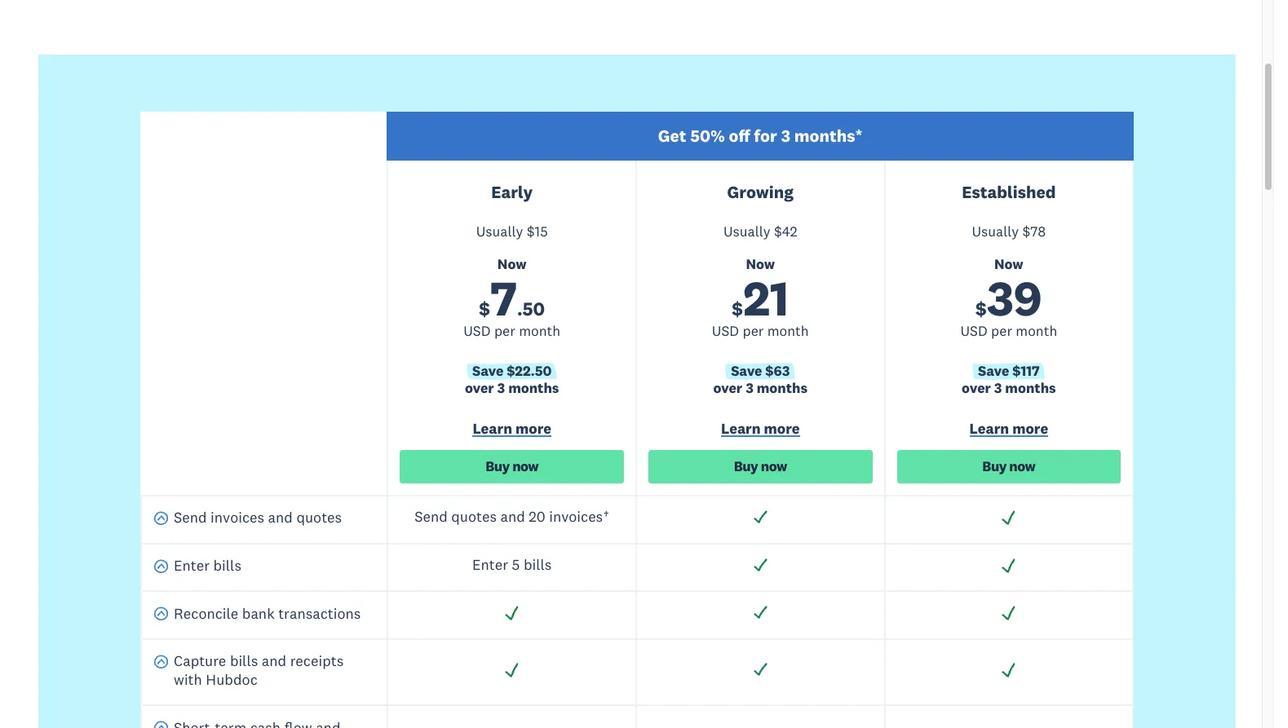 Task type: describe. For each thing, give the bounding box(es) containing it.
more for 21
[[764, 419, 800, 438]]

now for 21
[[746, 255, 775, 273]]

$ down "early"
[[527, 222, 535, 240]]

and for 20
[[500, 508, 525, 526]]

3 for 7
[[497, 379, 505, 397]]

months for 7
[[508, 379, 559, 397]]

$ down the "established"
[[1022, 222, 1030, 240]]

early
[[491, 181, 533, 203]]

per for 7
[[494, 322, 515, 340]]

growing
[[727, 181, 794, 203]]

21
[[743, 268, 789, 329]]

learn more link for 39
[[897, 419, 1121, 442]]

per for 21
[[743, 322, 764, 340]]

$22.50
[[507, 362, 552, 380]]

save $117
[[978, 362, 1040, 380]]

$ down growing
[[774, 222, 782, 240]]

enter bills
[[174, 556, 241, 575]]

and for quotes
[[268, 509, 293, 527]]

months*
[[794, 125, 863, 147]]

enter for enter 5 bills
[[472, 555, 508, 574]]

bills right 5
[[524, 555, 552, 574]]

included image for capture bills and receipts with hubdoc
[[752, 662, 769, 679]]

$ 7 . 50
[[479, 268, 545, 329]]

usually $ 15
[[476, 222, 548, 240]]

learn more for 39
[[969, 419, 1048, 438]]

over for 39
[[962, 379, 991, 397]]

learn more for 7
[[473, 419, 551, 438]]

for
[[754, 125, 777, 147]]

enter for enter bills
[[174, 556, 210, 575]]

78
[[1030, 222, 1046, 240]]

invoices
[[211, 509, 264, 527]]

bank
[[242, 604, 275, 623]]

save for 7
[[472, 362, 503, 380]]

3 right for
[[781, 125, 790, 147]]

with
[[174, 670, 202, 689]]

buy for 7
[[485, 458, 510, 475]]

15
[[535, 222, 548, 240]]

buy now for 39
[[982, 458, 1035, 475]]

reconcile
[[174, 604, 238, 623]]

5
[[512, 555, 520, 574]]

buy now for 7
[[485, 458, 538, 475]]

bills for enter bills
[[213, 556, 241, 575]]

over 3 months for 39
[[962, 379, 1056, 397]]

50%
[[690, 125, 725, 147]]

receipts
[[290, 652, 344, 671]]

established
[[962, 181, 1056, 203]]

month for 7
[[519, 322, 560, 340]]

learn more for 21
[[721, 419, 800, 438]]

save for 21
[[731, 362, 762, 380]]

save for 39
[[978, 362, 1009, 380]]

save $63
[[731, 362, 790, 380]]

usd per month for 21
[[712, 322, 809, 340]]

over 3 months for 7
[[465, 379, 559, 397]]

now for 21
[[761, 458, 787, 475]]

hubdoc
[[206, 670, 258, 689]]

usd for 39
[[960, 322, 987, 340]]

included image for enter bills
[[752, 557, 769, 574]]

more for 7
[[516, 419, 551, 438]]

send invoices and quotes button
[[153, 508, 342, 532]]

$ 21
[[732, 268, 789, 329]]

over 3 months for 21
[[713, 379, 808, 397]]

reconcile bank transactions button
[[153, 604, 361, 627]]

capture bills and receipts with hubdoc button
[[153, 652, 376, 694]]

50
[[522, 297, 545, 321]]



Task type: locate. For each thing, give the bounding box(es) containing it.
buy now link for 39
[[897, 450, 1121, 484]]

$63
[[765, 362, 790, 380]]

over for 7
[[465, 379, 494, 397]]

enter up reconcile at the bottom of the page
[[174, 556, 210, 575]]

learn more link down "save $117"
[[897, 419, 1121, 442]]

usd per month down .
[[463, 322, 560, 340]]

enter
[[472, 555, 508, 574], [174, 556, 210, 575]]

1 buy from the left
[[485, 458, 510, 475]]

quotes inside button
[[296, 509, 342, 527]]

send invoices and quotes
[[174, 509, 342, 527]]

learn more link
[[400, 419, 624, 442], [648, 419, 872, 442], [897, 419, 1121, 442]]

usd per month up "save $117"
[[960, 322, 1057, 340]]

2 buy from the left
[[734, 458, 758, 475]]

1 horizontal spatial now
[[761, 458, 787, 475]]

2 month from the left
[[767, 322, 809, 340]]

1 horizontal spatial now
[[746, 255, 775, 273]]

month for 21
[[767, 322, 809, 340]]

2 horizontal spatial buy now
[[982, 458, 1035, 475]]

transactions
[[278, 604, 361, 623]]

1 horizontal spatial buy now link
[[648, 450, 872, 484]]

learn down "save $117"
[[969, 419, 1009, 438]]

1 horizontal spatial months
[[757, 379, 808, 397]]

2 horizontal spatial save
[[978, 362, 1009, 380]]

1 buy now from the left
[[485, 458, 538, 475]]

1 horizontal spatial learn
[[721, 419, 761, 438]]

1 horizontal spatial month
[[767, 322, 809, 340]]

off
[[729, 125, 750, 147]]

7
[[490, 268, 517, 329]]

0 horizontal spatial over
[[465, 379, 494, 397]]

send inside button
[[174, 509, 207, 527]]

1 now from the left
[[497, 255, 526, 273]]

enter bills button
[[153, 556, 241, 579]]

1 horizontal spatial per
[[743, 322, 764, 340]]

buy for 39
[[982, 458, 1006, 475]]

months
[[508, 379, 559, 397], [757, 379, 808, 397], [1005, 379, 1056, 397]]

more down $22.50
[[516, 419, 551, 438]]

2 horizontal spatial over 3 months
[[962, 379, 1056, 397]]

more down $117
[[1012, 419, 1048, 438]]

0 horizontal spatial learn more link
[[400, 419, 624, 442]]

3 buy now link from the left
[[897, 450, 1121, 484]]

1 horizontal spatial send
[[414, 508, 448, 526]]

included image
[[752, 509, 769, 526], [1000, 509, 1017, 526], [752, 557, 769, 574], [1000, 605, 1017, 622], [752, 662, 769, 679]]

2 horizontal spatial month
[[1016, 322, 1057, 340]]

buy now for 21
[[734, 458, 787, 475]]

now
[[497, 255, 526, 273], [746, 255, 775, 273], [994, 255, 1023, 273]]

2 horizontal spatial months
[[1005, 379, 1056, 397]]

1 horizontal spatial learn more
[[721, 419, 800, 438]]

bills
[[524, 555, 552, 574], [213, 556, 241, 575], [230, 652, 258, 671]]

2 horizontal spatial now
[[1009, 458, 1035, 475]]

3 for 21
[[746, 379, 753, 397]]

1 over 3 months from the left
[[465, 379, 559, 397]]

0 horizontal spatial quotes
[[296, 509, 342, 527]]

3 for 39
[[994, 379, 1002, 397]]

buy now link for 7
[[400, 450, 624, 484]]

2 horizontal spatial buy
[[982, 458, 1006, 475]]

capture bills and receipts with hubdoc
[[174, 652, 344, 689]]

1 horizontal spatial save
[[731, 362, 762, 380]]

3 save from the left
[[978, 362, 1009, 380]]

send
[[414, 508, 448, 526], [174, 509, 207, 527]]

usd for 7
[[463, 322, 491, 340]]

2 over 3 months from the left
[[713, 379, 808, 397]]

2 horizontal spatial usually
[[972, 222, 1019, 240]]

20
[[529, 508, 545, 526]]

save left $22.50
[[472, 362, 503, 380]]

save
[[472, 362, 503, 380], [731, 362, 762, 380], [978, 362, 1009, 380]]

usd per month for 7
[[463, 322, 560, 340]]

1 usually from the left
[[476, 222, 523, 240]]

3 month from the left
[[1016, 322, 1057, 340]]

usually for 7
[[476, 222, 523, 240]]

1 horizontal spatial quotes
[[451, 508, 497, 526]]

now down the 'usually $ 78'
[[994, 255, 1023, 273]]

buy
[[485, 458, 510, 475], [734, 458, 758, 475], [982, 458, 1006, 475]]

3 over from the left
[[962, 379, 991, 397]]

usually down "early"
[[476, 222, 523, 240]]

and
[[500, 508, 525, 526], [268, 509, 293, 527], [262, 652, 286, 671]]

month up '$63'
[[767, 322, 809, 340]]

save left $117
[[978, 362, 1009, 380]]

get 50% off for 3 months*
[[658, 125, 863, 147]]

2 now from the left
[[761, 458, 787, 475]]

3 learn more link from the left
[[897, 419, 1121, 442]]

usually down the "established"
[[972, 222, 1019, 240]]

2 now from the left
[[746, 255, 775, 273]]

3 usd from the left
[[960, 322, 987, 340]]

$
[[527, 222, 535, 240], [774, 222, 782, 240], [1022, 222, 1030, 240], [479, 297, 490, 321], [732, 297, 743, 321], [976, 297, 987, 321]]

2 usd per month from the left
[[712, 322, 809, 340]]

3 more from the left
[[1012, 419, 1048, 438]]

learn more down "save $117"
[[969, 419, 1048, 438]]

now down "usually $ 42" in the right of the page
[[746, 255, 775, 273]]

over left $117
[[962, 379, 991, 397]]

over left '$63'
[[713, 379, 742, 397]]

$117
[[1012, 362, 1040, 380]]

send for send invoices and quotes
[[174, 509, 207, 527]]

usd for 21
[[712, 322, 739, 340]]

bills inside capture bills and receipts with hubdoc
[[230, 652, 258, 671]]

learn more link down save $22.50
[[400, 419, 624, 442]]

2 months from the left
[[757, 379, 808, 397]]

0 horizontal spatial now
[[512, 458, 538, 475]]

1 horizontal spatial more
[[764, 419, 800, 438]]

and left 20
[[500, 508, 525, 526]]

3 learn more from the left
[[969, 419, 1048, 438]]

buy now
[[485, 458, 538, 475], [734, 458, 787, 475], [982, 458, 1035, 475]]

usually $ 42
[[723, 222, 797, 240]]

save $22.50
[[472, 362, 552, 380]]

2 more from the left
[[764, 419, 800, 438]]

0 horizontal spatial now
[[497, 255, 526, 273]]

over
[[465, 379, 494, 397], [713, 379, 742, 397], [962, 379, 991, 397]]

reconcile bank transactions
[[174, 604, 361, 623]]

0 horizontal spatial enter
[[174, 556, 210, 575]]

3 now from the left
[[1009, 458, 1035, 475]]

0 horizontal spatial more
[[516, 419, 551, 438]]

2 horizontal spatial usd
[[960, 322, 987, 340]]

month down '50'
[[519, 322, 560, 340]]

0 horizontal spatial usd per month
[[463, 322, 560, 340]]

months for 39
[[1005, 379, 1056, 397]]

capture
[[174, 652, 226, 671]]

3 usually from the left
[[972, 222, 1019, 240]]

.
[[517, 297, 522, 321]]

per for 39
[[991, 322, 1012, 340]]

more
[[516, 419, 551, 438], [764, 419, 800, 438], [1012, 419, 1048, 438]]

usually down growing
[[723, 222, 770, 240]]

per up save $22.50
[[494, 322, 515, 340]]

over 3 months
[[465, 379, 559, 397], [713, 379, 808, 397], [962, 379, 1056, 397]]

1 buy now link from the left
[[400, 450, 624, 484]]

over for 21
[[713, 379, 742, 397]]

month
[[519, 322, 560, 340], [767, 322, 809, 340], [1016, 322, 1057, 340]]

enter inside button
[[174, 556, 210, 575]]

0 horizontal spatial month
[[519, 322, 560, 340]]

send for send quotes and 20 invoices†
[[414, 508, 448, 526]]

1 horizontal spatial over
[[713, 379, 742, 397]]

usd per month
[[463, 322, 560, 340], [712, 322, 809, 340], [960, 322, 1057, 340]]

usually for 21
[[723, 222, 770, 240]]

per up "save $117"
[[991, 322, 1012, 340]]

1 usd per month from the left
[[463, 322, 560, 340]]

1 horizontal spatial learn more link
[[648, 419, 872, 442]]

usd per month for 39
[[960, 322, 1057, 340]]

and left receipts
[[262, 652, 286, 671]]

39
[[987, 268, 1042, 329]]

learn for 7
[[473, 419, 512, 438]]

1 horizontal spatial usd
[[712, 322, 739, 340]]

0 horizontal spatial usd
[[463, 322, 491, 340]]

quotes
[[451, 508, 497, 526], [296, 509, 342, 527]]

0 horizontal spatial buy now link
[[400, 450, 624, 484]]

get
[[658, 125, 686, 147]]

2 learn more link from the left
[[648, 419, 872, 442]]

3 buy from the left
[[982, 458, 1006, 475]]

0 horizontal spatial usually
[[476, 222, 523, 240]]

3 learn from the left
[[969, 419, 1009, 438]]

and right "invoices"
[[268, 509, 293, 527]]

$ inside $ 21
[[732, 297, 743, 321]]

0 horizontal spatial learn
[[473, 419, 512, 438]]

1 horizontal spatial usd per month
[[712, 322, 809, 340]]

usd up "save $117"
[[960, 322, 987, 340]]

learn for 21
[[721, 419, 761, 438]]

1 horizontal spatial usually
[[723, 222, 770, 240]]

1 horizontal spatial buy now
[[734, 458, 787, 475]]

1 learn more link from the left
[[400, 419, 624, 442]]

months for 21
[[757, 379, 808, 397]]

1 more from the left
[[516, 419, 551, 438]]

usually for 39
[[972, 222, 1019, 240]]

1 save from the left
[[472, 362, 503, 380]]

1 horizontal spatial over 3 months
[[713, 379, 808, 397]]

0 horizontal spatial months
[[508, 379, 559, 397]]

now for 39
[[994, 255, 1023, 273]]

usually
[[476, 222, 523, 240], [723, 222, 770, 240], [972, 222, 1019, 240]]

2 learn more from the left
[[721, 419, 800, 438]]

3 left '$63'
[[746, 379, 753, 397]]

$ up save $63
[[732, 297, 743, 321]]

$ up "save $117"
[[976, 297, 987, 321]]

1 month from the left
[[519, 322, 560, 340]]

2 horizontal spatial per
[[991, 322, 1012, 340]]

1 now from the left
[[512, 458, 538, 475]]

2 horizontal spatial learn
[[969, 419, 1009, 438]]

1 horizontal spatial buy
[[734, 458, 758, 475]]

0 horizontal spatial learn more
[[473, 419, 551, 438]]

1 per from the left
[[494, 322, 515, 340]]

more for 39
[[1012, 419, 1048, 438]]

$ left .
[[479, 297, 490, 321]]

usd left 21
[[712, 322, 739, 340]]

bills inside enter bills button
[[213, 556, 241, 575]]

over left $22.50
[[465, 379, 494, 397]]

0 horizontal spatial buy now
[[485, 458, 538, 475]]

0 horizontal spatial send
[[174, 509, 207, 527]]

usd up save $22.50
[[463, 322, 491, 340]]

enter left 5
[[472, 555, 508, 574]]

buy for 21
[[734, 458, 758, 475]]

learn
[[473, 419, 512, 438], [721, 419, 761, 438], [969, 419, 1009, 438]]

0 horizontal spatial per
[[494, 322, 515, 340]]

per up save $63
[[743, 322, 764, 340]]

learn more down save $22.50
[[473, 419, 551, 438]]

3 left $22.50
[[497, 379, 505, 397]]

0 horizontal spatial buy
[[485, 458, 510, 475]]

1 horizontal spatial enter
[[472, 555, 508, 574]]

2 horizontal spatial learn more
[[969, 419, 1048, 438]]

buy now link for 21
[[648, 450, 872, 484]]

bills down "invoices"
[[213, 556, 241, 575]]

now down usually $ 15
[[497, 255, 526, 273]]

learn down save $22.50
[[473, 419, 512, 438]]

$ inside $ 7 . 50
[[479, 297, 490, 321]]

1 usd from the left
[[463, 322, 491, 340]]

3 per from the left
[[991, 322, 1012, 340]]

enter 5 bills
[[472, 555, 552, 574]]

3
[[781, 125, 790, 147], [497, 379, 505, 397], [746, 379, 753, 397], [994, 379, 1002, 397]]

2 usd from the left
[[712, 322, 739, 340]]

bills right capture
[[230, 652, 258, 671]]

42
[[782, 222, 797, 240]]

1 months from the left
[[508, 379, 559, 397]]

1 learn from the left
[[473, 419, 512, 438]]

2 buy now link from the left
[[648, 450, 872, 484]]

2 usually from the left
[[723, 222, 770, 240]]

learn for 39
[[969, 419, 1009, 438]]

learn more link for 21
[[648, 419, 872, 442]]

3 months from the left
[[1005, 379, 1056, 397]]

invoices†
[[549, 508, 609, 526]]

now
[[512, 458, 538, 475], [761, 458, 787, 475], [1009, 458, 1035, 475]]

3 buy now from the left
[[982, 458, 1035, 475]]

2 horizontal spatial usd per month
[[960, 322, 1057, 340]]

3 usd per month from the left
[[960, 322, 1057, 340]]

now for 7
[[512, 458, 538, 475]]

3 left $117
[[994, 379, 1002, 397]]

usually $ 78
[[972, 222, 1046, 240]]

learn more down save $63
[[721, 419, 800, 438]]

and for receipts
[[262, 652, 286, 671]]

buy now link
[[400, 450, 624, 484], [648, 450, 872, 484], [897, 450, 1121, 484]]

learn more link for 7
[[400, 419, 624, 442]]

2 horizontal spatial more
[[1012, 419, 1048, 438]]

2 save from the left
[[731, 362, 762, 380]]

learn more link down save $63
[[648, 419, 872, 442]]

now for 7
[[497, 255, 526, 273]]

learn more
[[473, 419, 551, 438], [721, 419, 800, 438], [969, 419, 1048, 438]]

1 learn more from the left
[[473, 419, 551, 438]]

$ 39
[[976, 268, 1042, 329]]

2 horizontal spatial over
[[962, 379, 991, 397]]

per
[[494, 322, 515, 340], [743, 322, 764, 340], [991, 322, 1012, 340]]

included image
[[1000, 557, 1017, 574], [503, 605, 521, 622], [752, 605, 769, 622], [503, 662, 521, 679], [1000, 662, 1017, 679]]

3 now from the left
[[994, 255, 1023, 273]]

2 buy now from the left
[[734, 458, 787, 475]]

now for 39
[[1009, 458, 1035, 475]]

save left '$63'
[[731, 362, 762, 380]]

2 horizontal spatial now
[[994, 255, 1023, 273]]

2 per from the left
[[743, 322, 764, 340]]

learn down save $63
[[721, 419, 761, 438]]

2 horizontal spatial learn more link
[[897, 419, 1121, 442]]

$ inside the $ 39
[[976, 297, 987, 321]]

month for 39
[[1016, 322, 1057, 340]]

send quotes and 20 invoices†
[[414, 508, 609, 526]]

2 over from the left
[[713, 379, 742, 397]]

3 over 3 months from the left
[[962, 379, 1056, 397]]

included image for send invoices and quotes
[[752, 509, 769, 526]]

0 horizontal spatial over 3 months
[[465, 379, 559, 397]]

usd
[[463, 322, 491, 340], [712, 322, 739, 340], [960, 322, 987, 340]]

month up $117
[[1016, 322, 1057, 340]]

1 over from the left
[[465, 379, 494, 397]]

more down '$63'
[[764, 419, 800, 438]]

0 horizontal spatial save
[[472, 362, 503, 380]]

usd per month up save $63
[[712, 322, 809, 340]]

2 horizontal spatial buy now link
[[897, 450, 1121, 484]]

bills for capture bills and receipts with hubdoc
[[230, 652, 258, 671]]

and inside capture bills and receipts with hubdoc
[[262, 652, 286, 671]]

2 learn from the left
[[721, 419, 761, 438]]



Task type: vqa. For each thing, say whether or not it's contained in the screenshot.
UNITED
no



